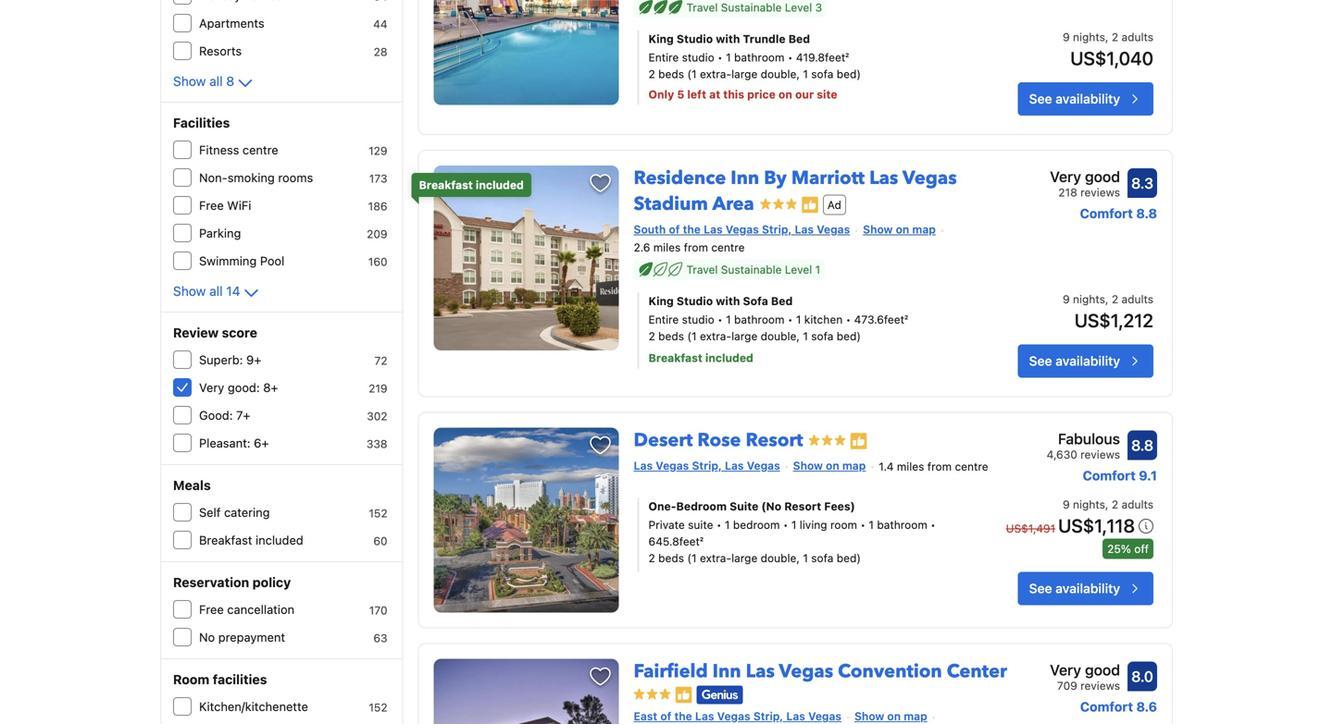 Task type: locate. For each thing, give the bounding box(es) containing it.
comfort for center
[[1080, 700, 1133, 715]]

0 vertical spatial miles
[[653, 241, 681, 254]]

nights inside 9 nights , 2 adults us$1,040
[[1073, 31, 1105, 44]]

0 vertical spatial from
[[684, 241, 708, 254]]

miles for residence inn by marriott las vegas stadium area
[[653, 241, 681, 254]]

nights inside 9 nights , 2 adults us$1,212
[[1073, 293, 1105, 306]]

extra- down suite
[[700, 552, 732, 565]]

vegas inside residence inn by marriott las vegas stadium area
[[903, 166, 957, 191]]

0 vertical spatial reviews
[[1081, 186, 1120, 199]]

0 vertical spatial beds
[[658, 68, 684, 81]]

0 vertical spatial with
[[716, 32, 740, 45]]

3 (1 from the top
[[687, 552, 697, 565]]

inn inside residence inn by marriott las vegas stadium area
[[731, 166, 759, 191]]

2 see availability link from the top
[[1018, 345, 1154, 378]]

3 double, from the top
[[761, 552, 800, 565]]

8.3
[[1131, 175, 1154, 192]]

map
[[912, 223, 936, 236], [842, 460, 866, 473], [904, 711, 927, 724]]

1 vertical spatial the
[[675, 711, 692, 724]]

very good element for center
[[1050, 660, 1120, 682]]

king studio with sofa bed link
[[649, 293, 962, 310]]

entire up only
[[649, 51, 679, 64]]

availability down us$1,212
[[1056, 354, 1120, 369]]

3 , from the top
[[1105, 498, 1109, 511]]

2 vertical spatial sofa
[[811, 552, 834, 565]]

1 vertical spatial inn
[[713, 660, 741, 685]]

show on map for residence inn by marriott las vegas stadium area
[[863, 223, 936, 236]]

1 vertical spatial 8.8
[[1131, 437, 1154, 454]]

0 vertical spatial breakfast included
[[419, 179, 524, 192]]

2 vertical spatial show on map
[[855, 711, 927, 724]]

1 vertical spatial double,
[[761, 330, 800, 343]]

2 vertical spatial reviews
[[1081, 680, 1120, 693]]

2 studio from the top
[[682, 313, 714, 326]]

availability down "25%"
[[1056, 581, 1120, 597]]

0 vertical spatial see
[[1029, 91, 1052, 107]]

centre down south of the las vegas strip, las vegas
[[711, 241, 745, 254]]

1 down the travel sustainable level 1
[[726, 313, 731, 326]]

bathroom for us$1,040
[[734, 51, 785, 64]]

scored 8.3 element
[[1128, 169, 1157, 198]]

1 very good element from the top
[[1050, 166, 1120, 188]]

suite
[[730, 500, 759, 513]]

2 152 from the top
[[369, 702, 388, 715]]

(1 down 645.8feet²
[[687, 552, 697, 565]]

2 horizontal spatial centre
[[955, 461, 988, 474]]

1 vertical spatial from
[[928, 461, 952, 474]]

sofa down 419.8feet²
[[811, 68, 834, 81]]

419.8feet²
[[796, 51, 849, 64]]

the right east at the bottom
[[675, 711, 692, 724]]

2 9 from the top
[[1063, 293, 1070, 306]]

breakfast inside king studio with sofa bed entire studio • 1 bathroom • 1 kitchen • 473.6feet² 2 beds (1 extra-large double, 1 sofa bed) breakfast included
[[649, 352, 703, 365]]

comfort 8.6
[[1080, 700, 1157, 715]]

1 vertical spatial entire
[[649, 313, 679, 326]]

1 good from the top
[[1085, 168, 1120, 186]]

strip, down fairfield inn las vegas convention center
[[753, 711, 783, 724]]

25%
[[1107, 543, 1131, 556]]

3 large from the top
[[732, 552, 758, 565]]

2 , from the top
[[1105, 293, 1109, 306]]

2 vertical spatial large
[[732, 552, 758, 565]]

0 vertical spatial extra-
[[700, 68, 732, 81]]

1 level from the top
[[785, 1, 812, 14]]

extra- up at
[[700, 68, 732, 81]]

very inside the very good 709 reviews
[[1050, 662, 1081, 679]]

1 vertical spatial (1
[[687, 330, 697, 343]]

3 beds from the top
[[658, 552, 684, 565]]

reviews inside fabulous 4,630 reviews
[[1081, 448, 1120, 461]]

adults down the 9.1
[[1122, 498, 1154, 511]]

reviews up comfort 8.8 on the right top of the page
[[1081, 186, 1120, 199]]

of
[[669, 223, 680, 236], [660, 711, 672, 724]]

very up 709
[[1050, 662, 1081, 679]]

adults inside 9 nights , 2 adults us$1,212
[[1122, 293, 1154, 306]]

1 travel from the top
[[687, 1, 718, 14]]

2 availability from the top
[[1056, 354, 1120, 369]]

large inside king studio with trundle bed entire studio • 1 bathroom • 419.8feet² 2 beds (1 extra-large double, 1 sofa bed) only 5 left at this price on our site
[[732, 68, 758, 81]]

travel down 2.6 miles from centre
[[687, 263, 718, 276]]

1 vertical spatial availability
[[1056, 354, 1120, 369]]

• down 1.4 miles from centre
[[931, 519, 936, 532]]

show left 8
[[173, 74, 206, 89]]

1 sofa from the top
[[811, 68, 834, 81]]

2 vertical spatial ,
[[1105, 498, 1109, 511]]

• down king studio with sofa bed link
[[788, 313, 793, 326]]

2 vertical spatial bed)
[[837, 552, 861, 565]]

2 see availability from the top
[[1029, 354, 1120, 369]]

2 nights from the top
[[1073, 293, 1105, 306]]

152 up 60
[[369, 507, 388, 520]]

very inside very good 218 reviews
[[1050, 168, 1081, 186]]

sustainable
[[721, 1, 782, 14], [721, 263, 782, 276]]

2 all from the top
[[209, 284, 223, 299]]

1 vertical spatial ,
[[1105, 293, 1109, 306]]

28
[[374, 45, 388, 58]]

entire for us$1,212
[[649, 313, 679, 326]]

(1 inside one-bedroom suite (no resort fees) private suite • 1 bedroom • 1 living room • 1 bathroom • 645.8feet² 2 beds (1 extra-large double, 1 sofa bed)
[[687, 552, 697, 565]]

1 vertical spatial map
[[842, 460, 866, 473]]

1 bed) from the top
[[837, 68, 861, 81]]

8.8
[[1136, 206, 1157, 221], [1131, 437, 1154, 454]]

las vegas strip, las vegas
[[634, 460, 780, 473]]

1 extra- from the top
[[700, 68, 732, 81]]

0 horizontal spatial from
[[684, 241, 708, 254]]

0 vertical spatial (1
[[687, 68, 697, 81]]

studio inside king studio with sofa bed entire studio • 1 bathroom • 1 kitchen • 473.6feet² 2 beds (1 extra-large double, 1 sofa bed) breakfast included
[[682, 313, 714, 326]]

2 travel from the top
[[687, 263, 718, 276]]

all
[[209, 74, 223, 89], [209, 284, 223, 299]]

0 vertical spatial free
[[199, 199, 224, 212]]

travel for travel sustainable level 1
[[687, 263, 718, 276]]

reviews down fabulous
[[1081, 448, 1120, 461]]

bed) inside king studio with trundle bed entire studio • 1 bathroom • 419.8feet² 2 beds (1 extra-large double, 1 sofa bed) only 5 left at this price on our site
[[837, 68, 861, 81]]

studio down 2.6 miles from centre
[[682, 313, 714, 326]]

173
[[369, 172, 388, 185]]

0 vertical spatial level
[[785, 1, 812, 14]]

2 level from the top
[[785, 263, 812, 276]]

good for fairfield inn las vegas convention center
[[1085, 662, 1120, 679]]

apartments
[[199, 16, 264, 30]]

us$1,118
[[1058, 515, 1135, 537]]

0 vertical spatial 9
[[1063, 31, 1070, 44]]

included
[[476, 179, 524, 192], [705, 352, 754, 365], [256, 534, 303, 548]]

0 vertical spatial bathroom
[[734, 51, 785, 64]]

see availability link for desert rose resort
[[1018, 573, 1154, 606]]

, up us$1,212
[[1105, 293, 1109, 306]]

, inside 9 nights , 2 adults us$1,040
[[1105, 31, 1109, 44]]

double, inside king studio with sofa bed entire studio • 1 bathroom • 1 kitchen • 473.6feet² 2 beds (1 extra-large double, 1 sofa bed) breakfast included
[[761, 330, 800, 343]]

1 vertical spatial resort
[[784, 500, 821, 513]]

2 inside 9 nights , 2 adults us$1,040
[[1112, 31, 1119, 44]]

with left sofa
[[716, 295, 740, 308]]

2 vertical spatial double,
[[761, 552, 800, 565]]

•
[[718, 51, 723, 64], [788, 51, 793, 64], [718, 313, 723, 326], [788, 313, 793, 326], [846, 313, 851, 326], [716, 519, 722, 532], [783, 519, 788, 532], [860, 519, 866, 532], [931, 519, 936, 532]]

2 vertical spatial see
[[1029, 581, 1052, 597]]

extra- inside king studio with trundle bed entire studio • 1 bathroom • 419.8feet² 2 beds (1 extra-large double, 1 sofa bed) only 5 left at this price on our site
[[700, 68, 732, 81]]

1 vertical spatial miles
[[897, 461, 924, 474]]

152 for meals
[[369, 507, 388, 520]]

show on map down convention
[[855, 711, 927, 724]]

2 extra- from the top
[[700, 330, 732, 343]]

centre for desert
[[955, 461, 988, 474]]

3 bed) from the top
[[837, 552, 861, 565]]

sofa inside king studio with sofa bed entire studio • 1 bathroom • 1 kitchen • 473.6feet² 2 beds (1 extra-large double, 1 sofa bed) breakfast included
[[811, 330, 834, 343]]

2 beds from the top
[[658, 330, 684, 343]]

large up this
[[732, 68, 758, 81]]

3 see availability link from the top
[[1018, 573, 1154, 606]]

one-bedroom suite (no resort fees) link
[[649, 498, 962, 515]]

bed up 419.8feet²
[[789, 32, 810, 45]]

1 vertical spatial studio
[[677, 295, 713, 308]]

las down fairfield on the bottom of the page
[[695, 711, 714, 724]]

beds up 5
[[658, 68, 684, 81]]

2 vertical spatial comfort
[[1080, 700, 1133, 715]]

bed
[[789, 32, 810, 45], [771, 295, 793, 308]]

bathroom for us$1,212
[[734, 313, 785, 326]]

included inside king studio with sofa bed entire studio • 1 bathroom • 1 kitchen • 473.6feet² 2 beds (1 extra-large double, 1 sofa bed) breakfast included
[[705, 352, 754, 365]]

0 vertical spatial ,
[[1105, 31, 1109, 44]]

2 horizontal spatial breakfast
[[649, 352, 703, 365]]

1 up king studio with sofa bed link
[[815, 263, 821, 276]]

from for desert rose resort
[[928, 461, 952, 474]]

studio
[[677, 32, 713, 45], [677, 295, 713, 308]]

left
[[687, 88, 706, 101]]

302
[[367, 410, 388, 423]]

level for 3
[[785, 1, 812, 14]]

bathroom inside king studio with sofa bed entire studio • 1 bathroom • 1 kitchen • 473.6feet² 2 beds (1 extra-large double, 1 sofa bed) breakfast included
[[734, 313, 785, 326]]

with
[[716, 32, 740, 45], [716, 295, 740, 308]]

availability for residence inn by marriott las vegas stadium area
[[1056, 354, 1120, 369]]

0 horizontal spatial breakfast
[[199, 534, 252, 548]]

las down desert
[[634, 460, 653, 473]]

good up comfort 8.8 on the right top of the page
[[1085, 168, 1120, 186]]

travel up king studio with trundle bed entire studio • 1 bathroom • 419.8feet² 2 beds (1 extra-large double, 1 sofa bed) only 5 left at this price on our site
[[687, 1, 718, 14]]

3 sofa from the top
[[811, 552, 834, 565]]

see availability link down "25%"
[[1018, 573, 1154, 606]]

one-
[[649, 500, 676, 513]]

1 see availability from the top
[[1029, 91, 1120, 107]]

see availability for residence inn by marriott las vegas stadium area
[[1029, 354, 1120, 369]]

1 vertical spatial breakfast included
[[199, 534, 303, 548]]

2 good from the top
[[1085, 662, 1120, 679]]

0 vertical spatial studio
[[677, 32, 713, 45]]

2 down 645.8feet²
[[649, 552, 655, 565]]

645.8feet²
[[649, 535, 704, 548]]

3 extra- from the top
[[700, 552, 732, 565]]

2.6 miles from centre
[[634, 241, 745, 254]]

0 vertical spatial comfort
[[1080, 206, 1133, 221]]

• up at
[[718, 51, 723, 64]]

0 vertical spatial very
[[1050, 168, 1081, 186]]

studio inside king studio with trundle bed entire studio • 1 bathroom • 419.8feet² 2 beds (1 extra-large double, 1 sofa bed) only 5 left at this price on our site
[[677, 32, 713, 45]]

see for residence inn by marriott las vegas stadium area
[[1029, 354, 1052, 369]]

nights up us$1,040
[[1073, 31, 1105, 44]]

sofa inside king studio with trundle bed entire studio • 1 bathroom • 419.8feet² 2 beds (1 extra-large double, 1 sofa bed) only 5 left at this price on our site
[[811, 68, 834, 81]]

comfort down the very good 709 reviews at right bottom
[[1080, 700, 1133, 715]]

0 vertical spatial sofa
[[811, 68, 834, 81]]

show all 8
[[173, 74, 234, 89]]

0 vertical spatial of
[[669, 223, 680, 236]]

2 studio from the top
[[677, 295, 713, 308]]

2 up us$1,212
[[1112, 293, 1119, 306]]

2 king from the top
[[649, 295, 674, 308]]

non-
[[199, 171, 228, 185]]

beds down 645.8feet²
[[658, 552, 684, 565]]

(1 inside king studio with sofa bed entire studio • 1 bathroom • 1 kitchen • 473.6feet² 2 beds (1 extra-large double, 1 sofa bed) breakfast included
[[687, 330, 697, 343]]

1 9 from the top
[[1063, 31, 1070, 44]]

3 see availability from the top
[[1029, 581, 1120, 597]]

2 vertical spatial centre
[[955, 461, 988, 474]]

0 vertical spatial adults
[[1122, 31, 1154, 44]]

2 free from the top
[[199, 603, 224, 617]]

bed) down the room
[[837, 552, 861, 565]]

beds inside one-bedroom suite (no resort fees) private suite • 1 bedroom • 1 living room • 1 bathroom • 645.8feet² 2 beds (1 extra-large double, 1 sofa bed)
[[658, 552, 684, 565]]

inn for residence
[[731, 166, 759, 191]]

free left wifi
[[199, 199, 224, 212]]

studio inside king studio with trundle bed entire studio • 1 bathroom • 419.8feet² 2 beds (1 extra-large double, 1 sofa bed) only 5 left at this price on our site
[[682, 51, 714, 64]]

very good element up comfort 8.8 on the right top of the page
[[1050, 166, 1120, 188]]

2 vertical spatial availability
[[1056, 581, 1120, 597]]

2 inside king studio with sofa bed entire studio • 1 bathroom • 1 kitchen • 473.6feet² 2 beds (1 extra-large double, 1 sofa bed) breakfast included
[[649, 330, 655, 343]]

free down reservation
[[199, 603, 224, 617]]

1 152 from the top
[[369, 507, 388, 520]]

1 vertical spatial 152
[[369, 702, 388, 715]]

sofa down living
[[811, 552, 834, 565]]

3 reviews from the top
[[1081, 680, 1120, 693]]

very
[[1050, 168, 1081, 186], [199, 381, 224, 395], [1050, 662, 1081, 679]]

show on map down marriott
[[863, 223, 936, 236]]

breakfast down self catering
[[199, 534, 252, 548]]

good inside the very good 709 reviews
[[1085, 662, 1120, 679]]

miles right 1.4
[[897, 461, 924, 474]]

from
[[684, 241, 708, 254], [928, 461, 952, 474]]

king inside king studio with sofa bed entire studio • 1 bathroom • 1 kitchen • 473.6feet² 2 beds (1 extra-large double, 1 sofa bed) breakfast included
[[649, 295, 674, 308]]

see availability
[[1029, 91, 1120, 107], [1029, 354, 1120, 369], [1029, 581, 1120, 597]]

adults inside 9 nights , 2 adults us$1,040
[[1122, 31, 1154, 44]]

2 sustainable from the top
[[721, 263, 782, 276]]

2 vertical spatial (1
[[687, 552, 697, 565]]

good: 7+
[[199, 409, 250, 423]]

free
[[199, 199, 224, 212], [199, 603, 224, 617]]

1.4 miles from centre
[[879, 461, 988, 474]]

8.8 down scored 8.3 element on the top of page
[[1136, 206, 1157, 221]]

• right suite
[[716, 519, 722, 532]]

2 inside one-bedroom suite (no resort fees) private suite • 1 bedroom • 1 living room • 1 bathroom • 645.8feet² 2 beds (1 extra-large double, 1 sofa bed)
[[649, 552, 655, 565]]

1 beds from the top
[[658, 68, 684, 81]]

studio up "left"
[[682, 51, 714, 64]]

, for us$1,040
[[1105, 31, 1109, 44]]

reviews
[[1081, 186, 1120, 199], [1081, 448, 1120, 461], [1081, 680, 1120, 693]]

1 vertical spatial bathroom
[[734, 313, 785, 326]]

reviews inside very good 218 reviews
[[1081, 186, 1120, 199]]

0 vertical spatial double,
[[761, 68, 800, 81]]

2 reviews from the top
[[1081, 448, 1120, 461]]

studio inside king studio with sofa bed entire studio • 1 bathroom • 1 kitchen • 473.6feet² 2 beds (1 extra-large double, 1 sofa bed) breakfast included
[[677, 295, 713, 308]]

double, inside one-bedroom suite (no resort fees) private suite • 1 bedroom • 1 living room • 1 bathroom • 645.8feet² 2 beds (1 extra-large double, 1 sofa bed)
[[761, 552, 800, 565]]

meals
[[173, 478, 211, 493]]

all for 8
[[209, 74, 223, 89]]

0 vertical spatial entire
[[649, 51, 679, 64]]

bed inside king studio with sofa bed entire studio • 1 bathroom • 1 kitchen • 473.6feet² 2 beds (1 extra-large double, 1 sofa bed) breakfast included
[[771, 295, 793, 308]]

beds inside king studio with sofa bed entire studio • 1 bathroom • 1 kitchen • 473.6feet² 2 beds (1 extra-large double, 1 sofa bed) breakfast included
[[658, 330, 684, 343]]

0 vertical spatial good
[[1085, 168, 1120, 186]]

bed right sofa
[[771, 295, 793, 308]]

8.6
[[1136, 700, 1157, 715]]

sofa down kitchen
[[811, 330, 834, 343]]

1 see from the top
[[1029, 91, 1052, 107]]

0 horizontal spatial included
[[256, 534, 303, 548]]

good
[[1085, 168, 1120, 186], [1085, 662, 1120, 679]]

studio down 2.6 miles from centre
[[677, 295, 713, 308]]

studio
[[682, 51, 714, 64], [682, 313, 714, 326]]

fairfield inn las vegas convention center link
[[634, 652, 1007, 685]]

1 free from the top
[[199, 199, 224, 212]]

by
[[764, 166, 787, 191]]

0 horizontal spatial centre
[[242, 143, 278, 157]]

1 vertical spatial bed
[[771, 295, 793, 308]]

cancellation
[[227, 603, 295, 617]]

1 vertical spatial included
[[705, 352, 754, 365]]

this property is part of our preferred partner programme. it is committed to providing commendable service and good value. it will pay us a higher commission if you make a booking. image for resort
[[850, 432, 868, 451]]

travel sustainable level 3
[[687, 1, 822, 14]]

1 king from the top
[[649, 32, 674, 45]]

0 vertical spatial the
[[683, 223, 701, 236]]

1 horizontal spatial centre
[[711, 241, 745, 254]]

2 up only
[[649, 68, 655, 81]]

1 reviews from the top
[[1081, 186, 1120, 199]]

very good: 8+
[[199, 381, 278, 395]]

genius discounts available at this property. image
[[697, 687, 743, 705], [697, 687, 743, 705]]

comfort down very good 218 reviews
[[1080, 206, 1133, 221]]

3 adults from the top
[[1122, 498, 1154, 511]]

this property is part of our preferred partner programme. it is committed to providing commendable service and good value. it will pay us a higher commission if you make a booking. image for vegas
[[675, 687, 693, 705]]

all inside dropdown button
[[209, 74, 223, 89]]

(1 inside king studio with trundle bed entire studio • 1 bathroom • 419.8feet² 2 beds (1 extra-large double, 1 sofa bed) only 5 left at this price on our site
[[687, 68, 697, 81]]

resort inside one-bedroom suite (no resort fees) private suite • 1 bedroom • 1 living room • 1 bathroom • 645.8feet² 2 beds (1 extra-large double, 1 sofa bed)
[[784, 500, 821, 513]]

with inside king studio with sofa bed entire studio • 1 bathroom • 1 kitchen • 473.6feet² 2 beds (1 extra-large double, 1 sofa bed) breakfast included
[[716, 295, 740, 308]]

473.6feet²
[[854, 313, 908, 326]]

1 vertical spatial centre
[[711, 241, 745, 254]]

show
[[173, 74, 206, 89], [863, 223, 893, 236], [173, 284, 206, 299], [793, 460, 823, 473], [855, 711, 884, 724]]

1 with from the top
[[716, 32, 740, 45]]

strip, down desert rose resort
[[692, 460, 722, 473]]

very good element
[[1050, 166, 1120, 188], [1050, 660, 1120, 682]]

show on map up 'fees)'
[[793, 460, 866, 473]]

fabulous element
[[1047, 428, 1120, 450]]

adults up us$1,040
[[1122, 31, 1154, 44]]

all left 8
[[209, 74, 223, 89]]

sustainable for 1
[[721, 263, 782, 276]]

1 horizontal spatial from
[[928, 461, 952, 474]]

superb: 9+
[[199, 353, 261, 367]]

very up good: on the left of the page
[[199, 381, 224, 395]]

area
[[712, 192, 754, 217]]

this property is part of our preferred partner programme. it is committed to providing commendable service and good value. it will pay us a higher commission if you make a booking. image
[[801, 196, 819, 214], [801, 196, 819, 214], [675, 687, 693, 705]]

9 inside 9 nights , 2 adults us$1,212
[[1063, 293, 1070, 306]]

see availability for desert rose resort
[[1029, 581, 1120, 597]]

1 sustainable from the top
[[721, 1, 782, 14]]

1 vertical spatial travel
[[687, 263, 718, 276]]

bathroom inside king studio with trundle bed entire studio • 1 bathroom • 419.8feet² 2 beds (1 extra-large double, 1 sofa bed) only 5 left at this price on our site
[[734, 51, 785, 64]]

0 vertical spatial see availability link
[[1018, 82, 1154, 116]]

the up 2.6 miles from centre
[[683, 223, 701, 236]]

comfort 8.8
[[1080, 206, 1157, 221]]

9 inside 9 nights , 2 adults us$1,040
[[1063, 31, 1070, 44]]

1 entire from the top
[[649, 51, 679, 64]]

2 vertical spatial map
[[904, 711, 927, 724]]

2 vertical spatial beds
[[658, 552, 684, 565]]

facilities
[[173, 115, 230, 131]]

2 bed) from the top
[[837, 330, 861, 343]]

east
[[634, 711, 657, 724]]

2 very good element from the top
[[1050, 660, 1120, 682]]

2 (1 from the top
[[687, 330, 697, 343]]

1 vertical spatial strip,
[[692, 460, 722, 473]]

2 entire from the top
[[649, 313, 679, 326]]

bed) up site
[[837, 68, 861, 81]]

1 left living
[[791, 519, 797, 532]]

2 double, from the top
[[761, 330, 800, 343]]

self
[[199, 506, 221, 520]]

parking
[[199, 226, 241, 240]]

1 vertical spatial with
[[716, 295, 740, 308]]

1 adults from the top
[[1122, 31, 1154, 44]]

1 all from the top
[[209, 74, 223, 89]]

level
[[785, 1, 812, 14], [785, 263, 812, 276]]

strip,
[[762, 223, 792, 236], [692, 460, 722, 473], [753, 711, 783, 724]]

all left 14
[[209, 284, 223, 299]]

1 vertical spatial sustainable
[[721, 263, 782, 276]]

show down marriott
[[863, 223, 893, 236]]

all inside dropdown button
[[209, 284, 223, 299]]

0 vertical spatial bed
[[789, 32, 810, 45]]

1 studio from the top
[[677, 32, 713, 45]]

bed inside king studio with trundle bed entire studio • 1 bathroom • 419.8feet² 2 beds (1 extra-large double, 1 sofa bed) only 5 left at this price on our site
[[789, 32, 810, 45]]

with inside king studio with trundle bed entire studio • 1 bathroom • 419.8feet² 2 beds (1 extra-large double, 1 sofa bed) only 5 left at this price on our site
[[716, 32, 740, 45]]

1 vertical spatial see availability
[[1029, 354, 1120, 369]]

(1 down 2.6 miles from centre
[[687, 330, 697, 343]]

entire inside king studio with sofa bed entire studio • 1 bathroom • 1 kitchen • 473.6feet² 2 beds (1 extra-large double, 1 sofa bed) breakfast included
[[649, 313, 679, 326]]

1 vertical spatial large
[[732, 330, 758, 343]]

bed)
[[837, 68, 861, 81], [837, 330, 861, 343], [837, 552, 861, 565]]

1 nights from the top
[[1073, 31, 1105, 44]]

strip, down residence inn by marriott las vegas stadium area on the top of the page
[[762, 223, 792, 236]]

very up 218
[[1050, 168, 1081, 186]]

inn up area
[[731, 166, 759, 191]]

see availability link
[[1018, 82, 1154, 116], [1018, 345, 1154, 378], [1018, 573, 1154, 606]]

0 vertical spatial large
[[732, 68, 758, 81]]

double, down sofa
[[761, 330, 800, 343]]

show inside dropdown button
[[173, 74, 206, 89]]

large
[[732, 68, 758, 81], [732, 330, 758, 343], [732, 552, 758, 565]]

with for us$1,040
[[716, 32, 740, 45]]

3 availability from the top
[[1056, 581, 1120, 597]]

see availability down us$1,040
[[1029, 91, 1120, 107]]

centre up "non-smoking rooms"
[[242, 143, 278, 157]]

at
[[709, 88, 720, 101]]

free for free wifi
[[199, 199, 224, 212]]

1 large from the top
[[732, 68, 758, 81]]

9.1
[[1139, 468, 1157, 484]]

2 sofa from the top
[[811, 330, 834, 343]]

1 availability from the top
[[1056, 91, 1120, 107]]

1 vertical spatial level
[[785, 263, 812, 276]]

0 vertical spatial travel
[[687, 1, 718, 14]]

9
[[1063, 31, 1070, 44], [1063, 293, 1070, 306], [1063, 498, 1070, 511]]

king inside king studio with trundle bed entire studio • 1 bathroom • 419.8feet² 2 beds (1 extra-large double, 1 sofa bed) only 5 left at this price on our site
[[649, 32, 674, 45]]

on
[[779, 88, 792, 101], [896, 223, 909, 236], [826, 460, 839, 473], [887, 711, 901, 724]]

of for residence inn by marriott las vegas stadium area
[[669, 223, 680, 236]]

1 vertical spatial bed)
[[837, 330, 861, 343]]

on for resort
[[826, 460, 839, 473]]

show down convention
[[855, 711, 884, 724]]

nights for us$1,212
[[1073, 293, 1105, 306]]

0 vertical spatial show on map
[[863, 223, 936, 236]]

152
[[369, 507, 388, 520], [369, 702, 388, 715]]

us$1,491
[[1006, 523, 1056, 535]]

reviews inside the very good 709 reviews
[[1081, 680, 1120, 693]]

1 (1 from the top
[[687, 68, 697, 81]]

0 vertical spatial see availability
[[1029, 91, 1120, 107]]

king down the 2.6
[[649, 295, 674, 308]]

1 up our on the right top of the page
[[803, 68, 808, 81]]

double, down bedroom
[[761, 552, 800, 565]]

resort up living
[[784, 500, 821, 513]]

2 vertical spatial bathroom
[[877, 519, 928, 532]]

2 up us$1,040
[[1112, 31, 1119, 44]]

entire inside king studio with trundle bed entire studio • 1 bathroom • 419.8feet² 2 beds (1 extra-large double, 1 sofa bed) only 5 left at this price on our site
[[649, 51, 679, 64]]

kitchen/kitchenette
[[199, 700, 308, 714]]

1 studio from the top
[[682, 51, 714, 64]]

1 vertical spatial of
[[660, 711, 672, 724]]

entire down the 2.6
[[649, 313, 679, 326]]

availability down us$1,040
[[1056, 91, 1120, 107]]

from right 1.4
[[928, 461, 952, 474]]

, inside 9 nights , 2 adults us$1,212
[[1105, 293, 1109, 306]]

2 large from the top
[[732, 330, 758, 343]]

1 , from the top
[[1105, 31, 1109, 44]]

good inside very good 218 reviews
[[1085, 168, 1120, 186]]

vegas inside fairfield inn las vegas convention center link
[[779, 660, 833, 685]]

0 vertical spatial sustainable
[[721, 1, 782, 14]]

3 9 from the top
[[1063, 498, 1070, 511]]

the for fairfield
[[675, 711, 692, 724]]

1 vertical spatial all
[[209, 284, 223, 299]]

0 vertical spatial studio
[[682, 51, 714, 64]]

1 vertical spatial free
[[199, 603, 224, 617]]

2 adults from the top
[[1122, 293, 1154, 306]]

superb:
[[199, 353, 243, 367]]

1 vertical spatial see
[[1029, 354, 1052, 369]]

0 vertical spatial availability
[[1056, 91, 1120, 107]]

this property is part of our preferred partner programme. it is committed to providing commendable service and good value. it will pay us a higher commission if you make a booking. image for marriott
[[801, 196, 819, 214]]

from down south of the las vegas strip, las vegas
[[684, 241, 708, 254]]

reservation policy
[[173, 575, 291, 591]]

reviews for center
[[1081, 680, 1120, 693]]

0 vertical spatial 152
[[369, 507, 388, 520]]

of up 2.6 miles from centre
[[669, 223, 680, 236]]

2 see from the top
[[1029, 354, 1052, 369]]

0 vertical spatial map
[[912, 223, 936, 236]]

2 vertical spatial see availability link
[[1018, 573, 1154, 606]]

(1 up "left"
[[687, 68, 697, 81]]

resort right rose
[[746, 428, 803, 454]]

14
[[226, 284, 240, 299]]

desert rose resort
[[634, 428, 803, 454]]

1 vertical spatial nights
[[1073, 293, 1105, 306]]

all for 14
[[209, 284, 223, 299]]

entire for us$1,040
[[649, 51, 679, 64]]

1 vertical spatial see availability link
[[1018, 345, 1154, 378]]

3 see from the top
[[1029, 581, 1052, 597]]

bathroom right the room
[[877, 519, 928, 532]]

see availability down us$1,212
[[1029, 354, 1120, 369]]

nights up us$1,118
[[1073, 498, 1105, 511]]

on for by
[[896, 223, 909, 236]]

1 double, from the top
[[761, 68, 800, 81]]

good up comfort 8.6
[[1085, 662, 1120, 679]]

• right the room
[[860, 519, 866, 532]]

very good element up comfort 8.6
[[1050, 660, 1120, 682]]

this property is part of our preferred partner programme. it is committed to providing commendable service and good value. it will pay us a higher commission if you make a booking. image
[[850, 432, 868, 451], [850, 432, 868, 451], [675, 687, 693, 705]]

sustainable up trundle
[[721, 1, 782, 14]]

8+
[[263, 381, 278, 395]]

2 with from the top
[[716, 295, 740, 308]]

availability for desert rose resort
[[1056, 581, 1120, 597]]



Task type: vqa. For each thing, say whether or not it's contained in the screenshot.


Task type: describe. For each thing, give the bounding box(es) containing it.
map for fairfield inn las vegas convention center
[[904, 711, 927, 724]]

pool
[[260, 254, 285, 268]]

170
[[369, 605, 388, 618]]

152 for room facilities
[[369, 702, 388, 715]]

no
[[199, 631, 215, 645]]

extra- inside king studio with sofa bed entire studio • 1 bathroom • 1 kitchen • 473.6feet² 2 beds (1 extra-large double, 1 sofa bed) breakfast included
[[700, 330, 732, 343]]

63
[[373, 632, 388, 645]]

3 nights from the top
[[1073, 498, 1105, 511]]

bed for us$1,212
[[771, 295, 793, 308]]

very for fairfield inn las vegas convention center
[[1050, 662, 1081, 679]]

0 vertical spatial resort
[[746, 428, 803, 454]]

free cancellation
[[199, 603, 295, 617]]

policy
[[252, 575, 291, 591]]

• down "one-bedroom suite (no resort fees)" link
[[783, 519, 788, 532]]

2 up us$1,118
[[1112, 498, 1119, 511]]

bedroom
[[676, 500, 727, 513]]

map for residence inn by marriott las vegas stadium area
[[912, 223, 936, 236]]

25% off
[[1107, 543, 1149, 556]]

las inside residence inn by marriott las vegas stadium area
[[869, 166, 898, 191]]

wifi
[[227, 199, 251, 212]]

fairfield
[[634, 660, 708, 685]]

8.0
[[1131, 668, 1154, 686]]

non-smoking rooms
[[199, 171, 313, 185]]

studio for us$1,212
[[677, 295, 713, 308]]

219
[[369, 382, 388, 395]]

travel sustainable level 1
[[687, 263, 821, 276]]

off
[[1134, 543, 1149, 556]]

desert
[[634, 428, 693, 454]]

south of the las vegas strip, las vegas
[[634, 223, 850, 236]]

see for desert rose resort
[[1029, 581, 1052, 597]]

scored 8.0 element
[[1128, 662, 1157, 692]]

9 nights , 2 adults us$1,040
[[1063, 31, 1154, 69]]

186
[[368, 200, 388, 213]]

king studio with sofa bed entire studio • 1 bathroom • 1 kitchen • 473.6feet² 2 beds (1 extra-large double, 1 sofa bed) breakfast included
[[649, 295, 908, 365]]

bed) inside one-bedroom suite (no resort fees) private suite • 1 bedroom • 1 living room • 1 bathroom • 645.8feet² 2 beds (1 extra-large double, 1 sofa bed)
[[837, 552, 861, 565]]

king for us$1,212
[[649, 295, 674, 308]]

king for us$1,040
[[649, 32, 674, 45]]

score
[[222, 325, 257, 341]]

show for desert rose resort
[[793, 460, 823, 473]]

centre for residence
[[711, 241, 745, 254]]

the for residence
[[683, 223, 701, 236]]

catering
[[224, 506, 270, 520]]

1 see availability link from the top
[[1018, 82, 1154, 116]]

stadium
[[634, 192, 708, 217]]

bed for us$1,040
[[789, 32, 810, 45]]

reviews for vegas
[[1081, 186, 1120, 199]]

ad
[[828, 199, 841, 212]]

las down rose
[[725, 460, 744, 473]]

smoking
[[228, 171, 275, 185]]

facilities
[[213, 673, 267, 688]]

very for residence inn by marriott las vegas stadium area
[[1050, 168, 1081, 186]]

7+
[[236, 409, 250, 423]]

bedroom
[[733, 519, 780, 532]]

good:
[[199, 409, 233, 423]]

1 vertical spatial very
[[199, 381, 224, 395]]

2 inside 9 nights , 2 adults us$1,212
[[1112, 293, 1119, 306]]

review
[[173, 325, 219, 341]]

on for las
[[887, 711, 901, 724]]

• right kitchen
[[846, 313, 851, 326]]

1 down "suite"
[[725, 519, 730, 532]]

las up 2.6 miles from centre
[[704, 223, 723, 236]]

1 up this
[[726, 51, 731, 64]]

bathroom inside one-bedroom suite (no resort fees) private suite • 1 bedroom • 1 living room • 1 bathroom • 645.8feet² 2 beds (1 extra-large double, 1 sofa bed)
[[877, 519, 928, 532]]

studio for us$1,212
[[682, 313, 714, 326]]

springhill suites by marriott las vegas convention center image
[[434, 0, 619, 105]]

residence inn by marriott las vegas stadium area
[[634, 166, 957, 217]]

trundle
[[743, 32, 786, 45]]

72
[[374, 355, 388, 368]]

1 vertical spatial comfort
[[1083, 468, 1136, 484]]

1 horizontal spatial breakfast
[[419, 179, 473, 192]]

level for 1
[[785, 263, 812, 276]]

center
[[947, 660, 1007, 685]]

king studio with trundle bed link
[[649, 31, 962, 47]]

160
[[368, 256, 388, 269]]

living
[[800, 519, 827, 532]]

4,630
[[1047, 448, 1078, 461]]

218
[[1059, 186, 1078, 199]]

scored 8.8 element
[[1128, 431, 1157, 461]]

adults for us$1,212
[[1122, 293, 1154, 306]]

room
[[173, 673, 210, 688]]

this property is part of our preferred partner programme. it is committed to providing commendable service and good value. it will pay us a higher commission if you make a booking. image for las
[[675, 687, 693, 705]]

show for residence inn by marriott las vegas stadium area
[[863, 223, 893, 236]]

9 for us$1,040
[[1063, 31, 1070, 44]]

44
[[373, 18, 388, 31]]

large inside one-bedroom suite (no resort fees) private suite • 1 bedroom • 1 living room • 1 bathroom • 645.8feet² 2 beds (1 extra-large double, 1 sofa bed)
[[732, 552, 758, 565]]

show on map for desert rose resort
[[793, 460, 866, 473]]

show for fairfield inn las vegas convention center
[[855, 711, 884, 724]]

fabulous 4,630 reviews
[[1047, 430, 1120, 461]]

fitness centre
[[199, 143, 278, 157]]

show all 14 button
[[173, 282, 263, 305]]

8
[[226, 74, 234, 89]]

from for residence inn by marriott las vegas stadium area
[[684, 241, 708, 254]]

sofa
[[743, 295, 768, 308]]

travel for travel sustainable level 3
[[687, 1, 718, 14]]

beds inside king studio with trundle bed entire studio • 1 bathroom • 419.8feet² 2 beds (1 extra-large double, 1 sofa bed) only 5 left at this price on our site
[[658, 68, 684, 81]]

fitness
[[199, 143, 239, 157]]

fabulous
[[1058, 430, 1120, 448]]

las down fairfield inn las vegas convention center
[[786, 711, 805, 724]]

0 vertical spatial 8.8
[[1136, 206, 1157, 221]]

2 vertical spatial breakfast
[[199, 534, 252, 548]]

9 nights , 2 adults
[[1063, 498, 1154, 511]]

good:
[[228, 381, 260, 395]]

private
[[649, 519, 685, 532]]

pleasant:
[[199, 437, 251, 450]]

3
[[815, 1, 822, 14]]

0 horizontal spatial breakfast included
[[199, 534, 303, 548]]

studio for us$1,040
[[682, 51, 714, 64]]

south
[[634, 223, 666, 236]]

1 right the room
[[869, 519, 874, 532]]

1 horizontal spatial breakfast included
[[419, 179, 524, 192]]

map for desert rose resort
[[842, 460, 866, 473]]

of for fairfield inn las vegas convention center
[[660, 711, 672, 724]]

prepayment
[[218, 631, 285, 645]]

9 for us$1,212
[[1063, 293, 1070, 306]]

residence inn by marriott las vegas stadium area image
[[434, 166, 619, 351]]

review score
[[173, 325, 257, 341]]

miles for desert rose resort
[[897, 461, 924, 474]]

resorts
[[199, 44, 242, 58]]

show on map for fairfield inn las vegas convention center
[[855, 711, 927, 724]]

las down residence inn by marriott las vegas stadium area on the top of the page
[[795, 223, 814, 236]]

adults for us$1,040
[[1122, 31, 1154, 44]]

swimming
[[199, 254, 257, 268]]

1 down living
[[803, 552, 808, 565]]

suite
[[688, 519, 713, 532]]

comfort for vegas
[[1080, 206, 1133, 221]]

show all 8 button
[[173, 72, 257, 94]]

only
[[649, 88, 674, 101]]

129
[[369, 144, 388, 157]]

with for us$1,212
[[716, 295, 740, 308]]

free for free cancellation
[[199, 603, 224, 617]]

709
[[1057, 680, 1078, 693]]

price
[[747, 88, 776, 101]]

very good 709 reviews
[[1050, 662, 1120, 693]]

inn for fairfield
[[713, 660, 741, 685]]

room
[[830, 519, 857, 532]]

• down the travel sustainable level 1
[[718, 313, 723, 326]]

1 down kitchen
[[803, 330, 808, 343]]

us$1,040
[[1071, 47, 1154, 69]]

2 inside king studio with trundle bed entire studio • 1 bathroom • 419.8feet² 2 beds (1 extra-large double, 1 sofa bed) only 5 left at this price on our site
[[649, 68, 655, 81]]

sustainable for 3
[[721, 1, 782, 14]]

strip, for by
[[762, 223, 792, 236]]

good for residence inn by marriott las vegas stadium area
[[1085, 168, 1120, 186]]

self catering
[[199, 506, 270, 520]]

sofa inside one-bedroom suite (no resort fees) private suite • 1 bedroom • 1 living room • 1 bathroom • 645.8feet² 2 beds (1 extra-large double, 1 sofa bed)
[[811, 552, 834, 565]]

nights for us$1,040
[[1073, 31, 1105, 44]]

studio for us$1,040
[[677, 32, 713, 45]]

fees)
[[824, 500, 855, 513]]

see availability link for residence inn by marriott las vegas stadium area
[[1018, 345, 1154, 378]]

209
[[367, 228, 388, 241]]

swimming pool
[[199, 254, 285, 268]]

one-bedroom suite (no resort fees) private suite • 1 bedroom • 1 living room • 1 bathroom • 645.8feet² 2 beds (1 extra-large double, 1 sofa bed)
[[649, 500, 936, 565]]

very good 218 reviews
[[1050, 168, 1120, 199]]

desert rose resort image
[[434, 428, 619, 613]]

fairfield inn las vegas convention center
[[634, 660, 1007, 685]]

strip, for las
[[753, 711, 783, 724]]

2.6
[[634, 241, 650, 254]]

bed) inside king studio with sofa bed entire studio • 1 bathroom • 1 kitchen • 473.6feet² 2 beds (1 extra-large double, 1 sofa bed) breakfast included
[[837, 330, 861, 343]]

pleasant: 6+
[[199, 437, 269, 450]]

very good element for vegas
[[1050, 166, 1120, 188]]

las up east of the las vegas strip, las vegas
[[746, 660, 775, 685]]

(no
[[761, 500, 782, 513]]

0 vertical spatial included
[[476, 179, 524, 192]]

extra- inside one-bedroom suite (no resort fees) private suite • 1 bedroom • 1 living room • 1 bathroom • 645.8feet² 2 beds (1 extra-large double, 1 sofa bed)
[[700, 552, 732, 565]]

double, inside king studio with trundle bed entire studio • 1 bathroom • 419.8feet² 2 beds (1 extra-large double, 1 sofa bed) only 5 left at this price on our site
[[761, 68, 800, 81]]

residence
[[634, 166, 726, 191]]

on inside king studio with trundle bed entire studio • 1 bathroom • 419.8feet² 2 beds (1 extra-large double, 1 sofa bed) only 5 left at this price on our site
[[779, 88, 792, 101]]

2 vertical spatial included
[[256, 534, 303, 548]]

1 down king studio with sofa bed link
[[796, 313, 801, 326]]

• down king studio with trundle bed link
[[788, 51, 793, 64]]

large inside king studio with sofa bed entire studio • 1 bathroom • 1 kitchen • 473.6feet² 2 beds (1 extra-large double, 1 sofa bed) breakfast included
[[732, 330, 758, 343]]

show inside dropdown button
[[173, 284, 206, 299]]

, for us$1,212
[[1105, 293, 1109, 306]]

0 vertical spatial centre
[[242, 143, 278, 157]]



